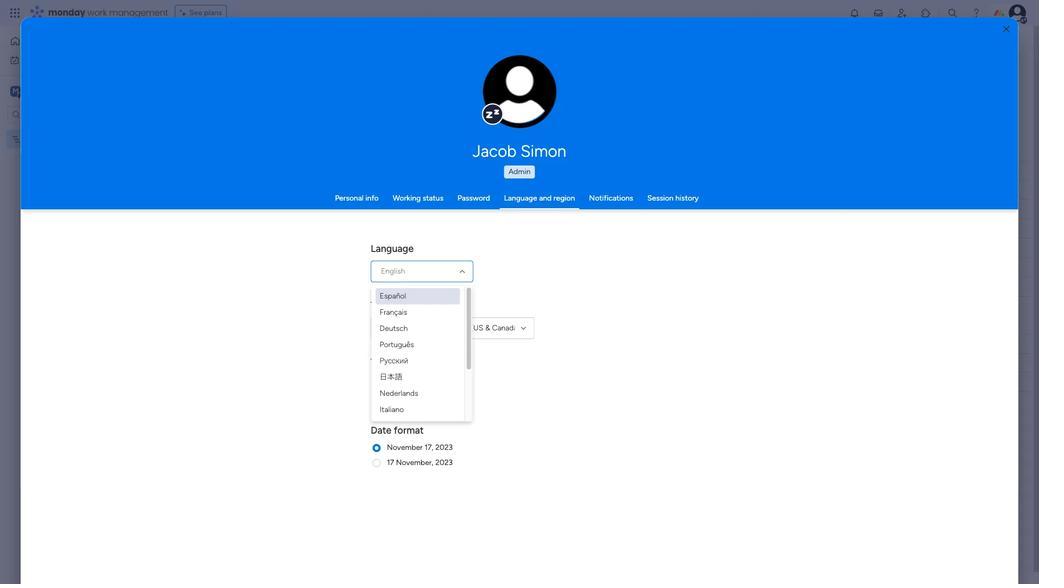 Task type: describe. For each thing, give the bounding box(es) containing it.
see plans button
[[175, 5, 227, 21]]

type
[[208, 60, 224, 69]]

owner
[[394, 339, 417, 348]]

november
[[387, 443, 423, 453]]

日本語
[[380, 373, 403, 382]]

project.
[[235, 60, 261, 69]]

language and region
[[504, 194, 575, 203]]

simon
[[521, 142, 566, 161]]

more
[[508, 60, 526, 69]]

24 hours button
[[387, 391, 442, 403]]

track
[[393, 60, 410, 69]]

jacob simon
[[473, 142, 566, 161]]

your
[[444, 60, 459, 69]]

1 due date field from the top
[[524, 165, 560, 177]]

select product image
[[10, 8, 21, 18]]

1 due date from the top
[[527, 166, 558, 175]]

history
[[676, 194, 699, 203]]

status
[[423, 194, 444, 203]]

12 hours button
[[387, 375, 456, 387]]

format for time format
[[395, 357, 424, 369]]

change
[[497, 98, 521, 106]]

status
[[457, 339, 479, 348]]

it
[[486, 205, 490, 214]]

&
[[485, 324, 490, 333]]

main workspace
[[25, 86, 89, 96]]

keep
[[375, 60, 391, 69]]

info
[[366, 194, 379, 203]]

my
[[24, 55, 34, 64]]

project 1
[[205, 205, 234, 214]]

timezone
[[371, 300, 414, 312]]

17 november, 2023
[[387, 459, 453, 468]]

management
[[109, 6, 168, 19]]

my work
[[24, 55, 53, 64]]

personal
[[335, 194, 364, 203]]

working on it
[[445, 205, 490, 214]]

1 horizontal spatial and
[[539, 194, 552, 203]]

italiano
[[380, 405, 404, 415]]

region
[[554, 194, 575, 203]]

on
[[475, 205, 484, 214]]

notifications image
[[849, 8, 860, 18]]

12 hours
[[387, 376, 419, 385]]

Status field
[[455, 338, 482, 350]]

manage
[[166, 60, 193, 69]]

12
[[387, 376, 395, 385]]

(gmt-
[[381, 324, 403, 333]]

workspace
[[46, 86, 89, 96]]

hours for 12 hours
[[397, 376, 419, 385]]

working status
[[393, 194, 444, 203]]

manage any type of project. assign owners, set timelines and keep track of where your project stands.
[[166, 60, 511, 69]]

nov 17
[[533, 205, 555, 214]]

Owner field
[[391, 338, 419, 350]]

personal info link
[[335, 194, 379, 203]]

admin
[[509, 167, 531, 176]]

not started
[[448, 186, 488, 195]]

session history link
[[648, 194, 699, 203]]

date format
[[371, 425, 424, 437]]

date for 2nd due date field from the bottom of the page
[[542, 166, 558, 175]]

русский
[[380, 357, 409, 366]]

24 hours
[[387, 392, 420, 402]]

see for see more
[[494, 60, 507, 69]]

17,
[[425, 443, 434, 453]]

collapse board header image
[[1006, 80, 1015, 89]]

0 horizontal spatial and
[[360, 60, 373, 69]]

see more link
[[493, 59, 527, 70]]

2 of from the left
[[412, 60, 419, 69]]

jacob
[[473, 142, 517, 161]]

project
[[205, 205, 229, 214]]

profile
[[523, 98, 543, 106]]

password link
[[458, 194, 490, 203]]

see more
[[494, 60, 526, 69]]

owners,
[[287, 60, 314, 69]]

español
[[380, 292, 406, 301]]

search everything image
[[947, 8, 958, 18]]

date
[[371, 425, 392, 437]]

français
[[380, 308, 408, 317]]

language for language and region
[[504, 194, 537, 203]]

hours for 24 hours
[[399, 392, 420, 402]]

notifications link
[[589, 194, 633, 203]]

november 17, 2023
[[387, 443, 453, 453]]

pacific
[[429, 324, 451, 333]]

deutsch
[[380, 324, 408, 333]]



Task type: vqa. For each thing, say whether or not it's contained in the screenshot.
Session history "link"
yes



Task type: locate. For each thing, give the bounding box(es) containing it.
of
[[226, 60, 233, 69], [412, 60, 419, 69]]

08:00)
[[403, 324, 427, 333]]

canada)
[[492, 324, 520, 333]]

1 horizontal spatial work
[[87, 6, 107, 19]]

0 vertical spatial due date
[[527, 166, 558, 175]]

2 due date from the top
[[527, 339, 558, 348]]

1 horizontal spatial of
[[412, 60, 419, 69]]

notifications
[[589, 194, 633, 203]]

hours
[[397, 376, 419, 385], [399, 392, 420, 402]]

0 vertical spatial due date field
[[524, 165, 560, 177]]

home button
[[6, 32, 116, 50]]

Due date field
[[524, 165, 560, 177], [524, 338, 560, 350]]

close image
[[1003, 25, 1010, 33]]

work right monday on the left top of the page
[[87, 6, 107, 19]]

2 date from the top
[[542, 339, 558, 348]]

november,
[[396, 459, 434, 468]]

0 vertical spatial format
[[395, 357, 424, 369]]

monday
[[48, 6, 85, 19]]

0 vertical spatial language
[[504, 194, 537, 203]]

1 vertical spatial 17
[[387, 459, 394, 468]]

2 due date field from the top
[[524, 338, 560, 350]]

0 vertical spatial due
[[527, 166, 540, 175]]

1 of from the left
[[226, 60, 233, 69]]

0 horizontal spatial language
[[371, 243, 414, 255]]

hours right 24
[[399, 392, 420, 402]]

0 vertical spatial 17
[[548, 205, 555, 214]]

1 horizontal spatial see
[[494, 60, 507, 69]]

2 2023 from the top
[[435, 459, 453, 468]]

17 down november
[[387, 459, 394, 468]]

1
[[231, 205, 234, 214]]

any
[[194, 60, 206, 69]]

language up nov
[[504, 194, 537, 203]]

2023 right the 17,
[[435, 443, 453, 453]]

date
[[542, 166, 558, 175], [542, 339, 558, 348]]

time up 日本語
[[371, 357, 392, 369]]

working left 'status' on the left of the page
[[393, 194, 421, 203]]

0 vertical spatial and
[[360, 60, 373, 69]]

1 vertical spatial see
[[494, 60, 507, 69]]

plans
[[204, 8, 222, 17]]

monday work management
[[48, 6, 168, 19]]

17
[[548, 205, 555, 214], [387, 459, 394, 468]]

and left keep
[[360, 60, 373, 69]]

personal info
[[335, 194, 379, 203]]

of right track
[[412, 60, 419, 69]]

work for my
[[36, 55, 53, 64]]

1 horizontal spatial 17
[[548, 205, 555, 214]]

see inside button
[[189, 8, 202, 17]]

option
[[0, 129, 138, 132]]

format up 12 hours
[[395, 357, 424, 369]]

1 vertical spatial due date field
[[524, 338, 560, 350]]

workspace image
[[10, 85, 21, 97]]

1 horizontal spatial language
[[504, 194, 537, 203]]

time left (us
[[453, 324, 469, 333]]

session history
[[648, 194, 699, 203]]

main
[[25, 86, 44, 96]]

inbox image
[[873, 8, 884, 18]]

session
[[648, 194, 674, 203]]

jacob simon image
[[1009, 4, 1026, 22]]

0 horizontal spatial see
[[189, 8, 202, 17]]

1 vertical spatial due date
[[527, 339, 558, 348]]

(us
[[471, 324, 483, 333]]

format for date format
[[394, 425, 424, 437]]

0 horizontal spatial work
[[36, 55, 53, 64]]

assign
[[263, 60, 285, 69]]

started
[[463, 186, 488, 195]]

language and region link
[[504, 194, 575, 203]]

due for 2nd due date field from the bottom of the page
[[527, 166, 540, 175]]

working for working status
[[393, 194, 421, 203]]

1 vertical spatial 2023
[[435, 459, 453, 468]]

(gmt-08:00) pacific time (us & canada)
[[381, 324, 520, 333]]

help image
[[971, 8, 982, 18]]

change profile picture button
[[483, 55, 557, 129]]

17 right nov
[[548, 205, 555, 214]]

2023 down november 17, 2023
[[435, 459, 453, 468]]

nov
[[533, 205, 546, 214]]

working down the password link
[[445, 205, 474, 214]]

work inside button
[[36, 55, 53, 64]]

workspace selection element
[[10, 85, 90, 99]]

language
[[504, 194, 537, 203], [371, 243, 414, 255]]

language up english
[[371, 243, 414, 255]]

change profile picture
[[497, 98, 543, 115]]

português
[[380, 340, 414, 350]]

time format
[[371, 357, 424, 369]]

picture
[[509, 107, 531, 115]]

0 horizontal spatial 17
[[387, 459, 394, 468]]

due
[[527, 166, 540, 175], [527, 339, 540, 348]]

1 due from the top
[[527, 166, 540, 175]]

m
[[12, 86, 19, 96]]

0 vertical spatial see
[[189, 8, 202, 17]]

english
[[381, 267, 405, 276]]

0 vertical spatial 2023
[[435, 443, 453, 453]]

hours up "nederlands"
[[397, 376, 419, 385]]

language for language
[[371, 243, 414, 255]]

2023
[[435, 443, 453, 453], [435, 459, 453, 468]]

where
[[421, 60, 442, 69]]

format
[[395, 357, 424, 369], [394, 425, 424, 437]]

0 vertical spatial work
[[87, 6, 107, 19]]

1 vertical spatial date
[[542, 339, 558, 348]]

work for monday
[[87, 6, 107, 19]]

my work button
[[6, 51, 116, 68]]

0 vertical spatial date
[[542, 166, 558, 175]]

due date
[[527, 166, 558, 175], [527, 339, 558, 348]]

list box
[[0, 128, 138, 294]]

2023 for 17 november, 2023
[[435, 459, 453, 468]]

2 due from the top
[[527, 339, 540, 348]]

0 horizontal spatial time
[[371, 357, 392, 369]]

1 2023 from the top
[[435, 443, 453, 453]]

1 vertical spatial hours
[[399, 392, 420, 402]]

1 vertical spatial working
[[445, 205, 474, 214]]

1 vertical spatial time
[[371, 357, 392, 369]]

not
[[448, 186, 461, 195]]

password
[[458, 194, 490, 203]]

home
[[25, 36, 46, 45]]

see for see plans
[[189, 8, 202, 17]]

0 horizontal spatial working
[[393, 194, 421, 203]]

see
[[189, 8, 202, 17], [494, 60, 507, 69]]

timelines
[[328, 60, 358, 69]]

1 vertical spatial language
[[371, 243, 414, 255]]

0 vertical spatial hours
[[397, 376, 419, 385]]

0 vertical spatial time
[[453, 324, 469, 333]]

see plans
[[189, 8, 222, 17]]

and
[[360, 60, 373, 69], [539, 194, 552, 203]]

jacob simon button
[[371, 142, 669, 161]]

of right type
[[226, 60, 233, 69]]

Search in workspace field
[[23, 108, 90, 121]]

set
[[316, 60, 326, 69]]

1 vertical spatial format
[[394, 425, 424, 437]]

1 date from the top
[[542, 166, 558, 175]]

see left more
[[494, 60, 507, 69]]

work right 'my'
[[36, 55, 53, 64]]

see left plans
[[189, 8, 202, 17]]

due for first due date field from the bottom
[[527, 339, 540, 348]]

0 horizontal spatial of
[[226, 60, 233, 69]]

invite members image
[[897, 8, 908, 18]]

nederlands
[[380, 389, 418, 398]]

stands.
[[487, 60, 511, 69]]

24
[[387, 392, 397, 402]]

format up november
[[394, 425, 424, 437]]

1 vertical spatial work
[[36, 55, 53, 64]]

2023 for november 17, 2023
[[435, 443, 453, 453]]

apps image
[[921, 8, 932, 18]]

and up nov 17 on the top of page
[[539, 194, 552, 203]]

working
[[393, 194, 421, 203], [445, 205, 474, 214]]

1 vertical spatial and
[[539, 194, 552, 203]]

working for working on it
[[445, 205, 474, 214]]

1 horizontal spatial working
[[445, 205, 474, 214]]

1 horizontal spatial time
[[453, 324, 469, 333]]

date for first due date field from the bottom
[[542, 339, 558, 348]]

project
[[461, 60, 485, 69]]

0 vertical spatial working
[[393, 194, 421, 203]]

1 vertical spatial due
[[527, 339, 540, 348]]

working status link
[[393, 194, 444, 203]]



